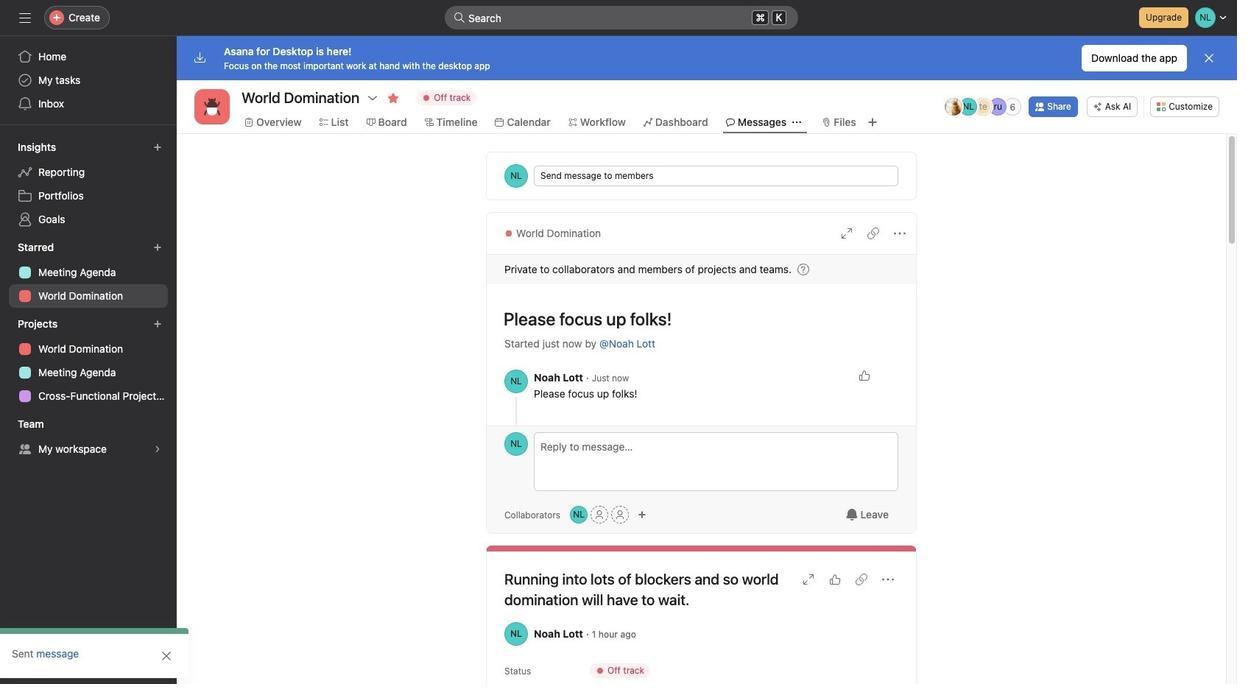 Task type: describe. For each thing, give the bounding box(es) containing it.
show options image
[[367, 92, 379, 104]]

full screen image
[[803, 574, 815, 586]]

prominent image
[[454, 12, 466, 24]]

add items to starred image
[[153, 243, 162, 252]]

new insights image
[[153, 143, 162, 152]]

1 open user profile image from the top
[[505, 370, 528, 393]]

full screen image
[[841, 228, 853, 239]]

close image
[[161, 650, 172, 662]]

see details, my workspace image
[[153, 445, 162, 454]]

more actions image
[[883, 574, 894, 586]]

new project or portfolio image
[[153, 320, 162, 329]]

starred element
[[0, 234, 177, 311]]

add tab image
[[867, 116, 879, 128]]

2 open user profile image from the top
[[505, 432, 528, 456]]

hide sidebar image
[[19, 12, 31, 24]]

copy link image
[[868, 228, 880, 239]]

tab actions image
[[793, 118, 802, 127]]

Search tasks, projects, and more text field
[[445, 6, 799, 29]]



Task type: locate. For each thing, give the bounding box(es) containing it.
add or remove collaborators image
[[570, 506, 588, 524], [638, 510, 647, 519]]

more actions image
[[894, 228, 906, 239]]

bug image
[[203, 98, 221, 116]]

0 likes. click to like this message comment image
[[859, 370, 871, 382]]

1 vertical spatial open user profile image
[[505, 432, 528, 456]]

projects element
[[0, 311, 177, 411]]

copy link image
[[856, 574, 868, 586]]

teams element
[[0, 411, 177, 464]]

open user profile image
[[505, 370, 528, 393], [505, 432, 528, 456]]

dismiss image
[[1204, 52, 1215, 64]]

remove from starred image
[[388, 92, 399, 104]]

None field
[[445, 6, 799, 29]]

0 horizontal spatial add or remove collaborators image
[[570, 506, 588, 524]]

0 vertical spatial open user profile image
[[505, 370, 528, 393]]

1 horizontal spatial add or remove collaborators image
[[638, 510, 647, 519]]

0 likes. click to like this task image
[[829, 574, 841, 586]]

global element
[[0, 36, 177, 124]]

insights element
[[0, 134, 177, 234]]

Conversation Name text field
[[494, 302, 899, 336]]



Task type: vqa. For each thing, say whether or not it's contained in the screenshot.
Copy link icon
yes



